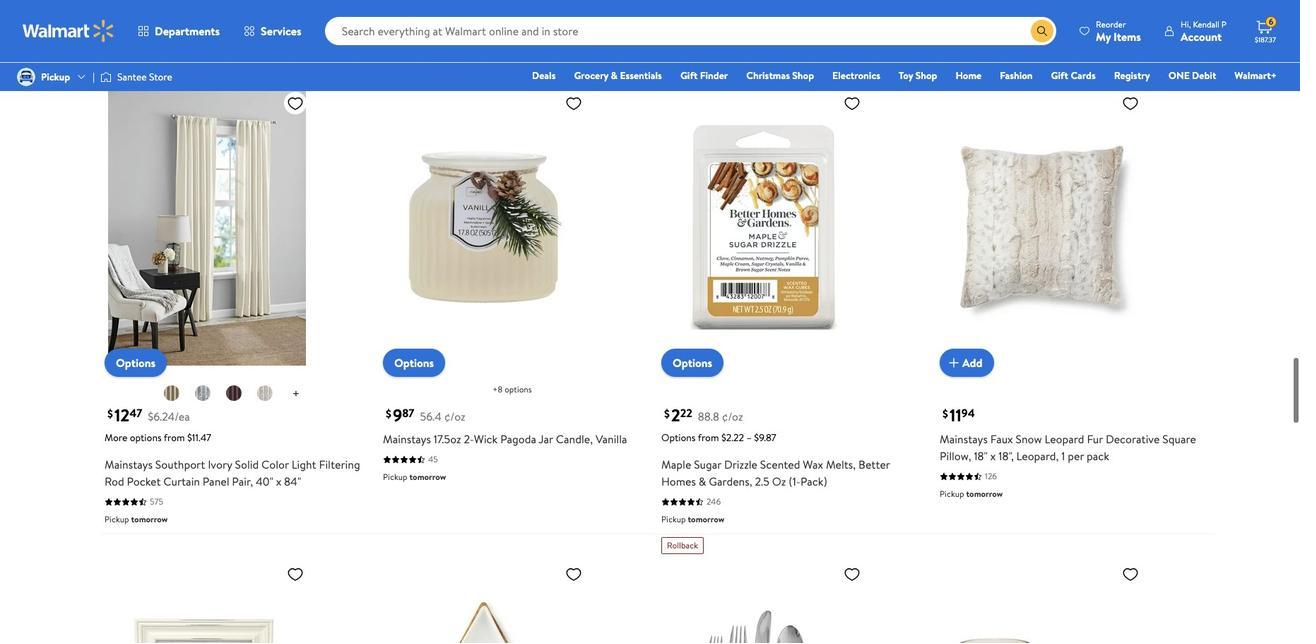 Task type: vqa. For each thing, say whether or not it's contained in the screenshot.
Finder at top
yes



Task type: describe. For each thing, give the bounding box(es) containing it.
jar
[[539, 432, 553, 448]]

options link for 12
[[105, 349, 167, 378]]

registry link
[[1108, 68, 1157, 83]]

acacia wood christmas tree charcuterie tray with ceramic bowls, 4 pieces, by holiday time image
[[383, 561, 588, 644]]

$ 9 87 56.4 ¢/oz mainstays 17.5oz 2-wick pagoda jar candle, vanilla
[[383, 404, 627, 448]]

$ 11 94
[[943, 404, 975, 428]]

options link for 2
[[662, 349, 724, 378]]

gift for gift cards
[[1051, 69, 1069, 83]]

6 $187.37
[[1255, 16, 1276, 45]]

17.5oz
[[434, 432, 461, 448]]

pocket
[[127, 474, 161, 490]]

one debit
[[1169, 69, 1217, 83]]

search icon image
[[1037, 25, 1048, 37]]

x inside mainstays southport ivory solid color light filtering rod pocket curtain panel pair, 40" x 84"
[[276, 474, 282, 490]]

pair,
[[232, 474, 253, 490]]

burgundy floral image
[[256, 385, 273, 402]]

¢/oz for 9
[[444, 409, 466, 425]]

56.4
[[420, 409, 442, 425]]

& for maple
[[699, 474, 706, 490]]

scented for oz
[[1075, 0, 1115, 2]]

$ for 9
[[386, 407, 392, 422]]

gift finder link
[[674, 68, 735, 83]]

grocery & essentials link
[[568, 68, 669, 83]]

color
[[262, 457, 289, 473]]

burgundy image
[[225, 385, 242, 402]]

1 horizontal spatial options
[[505, 384, 532, 396]]

cranberry mandarin splash scented wax melts, better homes & gardens, 2.5 oz (1-pack)
[[940, 0, 1170, 19]]

2.5 for drizzle
[[755, 474, 770, 490]]

options for 12
[[116, 356, 156, 371]]

towel,
[[270, 0, 301, 2]]

gardens, for splash
[[1022, 3, 1065, 19]]

hi, kendall p account
[[1181, 18, 1227, 44]]

melts, for cranberry mandarin splash scented wax melts, better homes & gardens, 2.5 oz (1-pack)
[[1140, 0, 1170, 2]]

hi,
[[1181, 18, 1191, 30]]

cotton
[[207, 0, 243, 2]]

add to favorites list, the pioneer woman mazie 20-piece flatware set, service for 4 image
[[844, 566, 861, 584]]

84"
[[284, 474, 301, 490]]

deals
[[532, 69, 556, 83]]

mainstays southport ivory solid color light filtering rod pocket curtain panel pair, 40" x 84"
[[105, 457, 360, 490]]

18"
[[974, 449, 988, 465]]

walmart+ link
[[1229, 68, 1284, 83]]

home link
[[950, 68, 988, 83]]

490
[[150, 25, 165, 37]]

blue damask image
[[194, 385, 211, 402]]

add to favorites list, better homes & gardens amber color glass old fashioned glass image
[[1122, 566, 1139, 584]]

gift for gift finder
[[681, 69, 698, 83]]

$ for 11
[[943, 407, 949, 422]]

the pioneer woman mazie 20-piece flatware set, service for 4 image
[[662, 561, 867, 644]]

deals link
[[526, 68, 562, 83]]

services button
[[232, 14, 314, 48]]

add to favorites list, maple sugar drizzle scented wax melts, better homes & gardens, 2.5 oz (1-pack) image
[[844, 95, 861, 113]]

mainstays inside "$ 9 87 56.4 ¢/oz mainstays 17.5oz 2-wick pagoda jar candle, vanilla"
[[383, 432, 431, 448]]

ivory
[[208, 457, 232, 473]]

from for 2
[[698, 431, 719, 445]]

one
[[1169, 69, 1190, 83]]

reorder my items
[[1096, 18, 1141, 44]]

mainstays 17.5oz 2-wick pagoda jar candle, vanilla image
[[383, 89, 588, 366]]

registry
[[1114, 69, 1151, 83]]

rod
[[105, 474, 124, 490]]

246
[[707, 496, 721, 508]]

126
[[985, 471, 997, 483]]

$6.24/ea
[[148, 409, 190, 425]]

(1- for oz
[[789, 474, 801, 490]]

45
[[428, 454, 438, 466]]

6
[[1269, 16, 1274, 28]]

add
[[963, 356, 983, 371]]

vanilla
[[596, 432, 627, 448]]

87
[[402, 406, 414, 422]]

santee store
[[117, 70, 172, 84]]

better for cranberry mandarin splash scented wax melts, better homes & gardens, 2.5 oz (1-pack)
[[940, 3, 972, 19]]

beige image
[[163, 385, 180, 402]]

22
[[680, 406, 693, 422]]

mainstays faux snow leopard fur decorative square pillow, 18" x 18", leopard, 1 per pack
[[940, 432, 1197, 465]]

$187.37
[[1255, 35, 1276, 45]]

services
[[261, 23, 302, 39]]

cards
[[1071, 69, 1096, 83]]

mainstays southport ivory solid color light filtering rod pocket curtain panel pair, 40" x 84" image
[[105, 89, 310, 366]]

add button
[[940, 349, 994, 378]]

Walmart Site-Wide search field
[[325, 17, 1057, 45]]

$ 2 22 88.8 ¢/oz options from $2.22 – $9.87
[[662, 404, 777, 445]]

+8
[[493, 384, 503, 396]]

mainstays for mainstays faux snow leopard fur decorative square pillow, 18" x 18", leopard, 1 per pack
[[940, 432, 988, 448]]

pack) for oz
[[1111, 3, 1137, 19]]

bath
[[245, 0, 268, 2]]

add to cart image
[[946, 355, 963, 372]]

toy shop
[[899, 69, 938, 83]]

wax for oz
[[1117, 0, 1138, 2]]

from for 12
[[164, 431, 185, 445]]

homes for cranberry
[[974, 3, 1009, 19]]

mainstays 8x10 matted to 5x7 distressed white gallery tabletop picture frame image
[[105, 561, 310, 644]]

¢/oz for 2
[[722, 409, 743, 425]]

scented for oz
[[760, 457, 800, 473]]

88.8
[[698, 409, 720, 425]]

light
[[292, 457, 316, 473]]

& for cranberry
[[1012, 3, 1019, 19]]

grocery
[[574, 69, 609, 83]]

items
[[1114, 29, 1141, 44]]

home
[[956, 69, 982, 83]]

hotel
[[105, 0, 132, 2]]

gift cards link
[[1045, 68, 1102, 83]]

gift finder
[[681, 69, 728, 83]]

christmas
[[747, 69, 790, 83]]

fashion link
[[994, 68, 1039, 83]]

maple sugar drizzle scented wax melts, better homes & gardens, 2.5 oz (1-pack)
[[662, 457, 890, 490]]

2-
[[464, 432, 474, 448]]

better homes & gardens amber color glass old fashioned glass image
[[940, 561, 1145, 644]]

sky
[[105, 3, 122, 19]]

options for 2
[[673, 356, 713, 371]]

toy shop link
[[893, 68, 944, 83]]

options inside $ 12 47 $6.24/ea more options from $11.47
[[130, 431, 162, 445]]

47
[[129, 406, 142, 422]]

snow
[[1016, 432, 1042, 448]]

electronics link
[[826, 68, 887, 83]]



Task type: locate. For each thing, give the bounding box(es) containing it.
walmart+
[[1235, 69, 1277, 83]]

94
[[962, 406, 975, 422]]

2.5 inside cranberry mandarin splash scented wax melts, better homes & gardens, 2.5 oz (1-pack)
[[1068, 3, 1082, 19]]

better inside maple sugar drizzle scented wax melts, better homes & gardens, 2.5 oz (1-pack)
[[859, 457, 890, 473]]

1 horizontal spatial from
[[698, 431, 719, 445]]

0 vertical spatial melts,
[[1140, 0, 1170, 2]]

2.5 left 'oz'
[[755, 474, 770, 490]]

$
[[107, 407, 113, 422], [386, 407, 392, 422], [664, 407, 670, 422], [943, 407, 949, 422]]

1 horizontal spatial ¢/oz
[[722, 409, 743, 425]]

(1- inside maple sugar drizzle scented wax melts, better homes & gardens, 2.5 oz (1-pack)
[[789, 474, 801, 490]]

walmart image
[[23, 20, 115, 42]]

options down 2
[[662, 431, 696, 445]]

1 horizontal spatial homes
[[974, 3, 1009, 19]]

scented inside cranberry mandarin splash scented wax melts, better homes & gardens, 2.5 oz (1-pack)
[[1075, 0, 1115, 2]]

from down $6.24/ea
[[164, 431, 185, 445]]

1 vertical spatial pack)
[[801, 474, 828, 490]]

0 horizontal spatial shop
[[793, 69, 814, 83]]

0 vertical spatial (1-
[[1099, 3, 1111, 19]]

better inside cranberry mandarin splash scented wax melts, better homes & gardens, 2.5 oz (1-pack)
[[940, 3, 972, 19]]

$11.47
[[187, 431, 211, 445]]

2 gift from the left
[[1051, 69, 1069, 83]]

0 vertical spatial x
[[991, 449, 996, 465]]

options link
[[105, 349, 167, 378], [383, 349, 445, 378], [662, 349, 724, 378]]

0 vertical spatial better
[[940, 3, 972, 19]]

reorder
[[1096, 18, 1126, 30]]

homes down maple
[[662, 474, 696, 490]]

& inside cranberry mandarin splash scented wax melts, better homes & gardens, 2.5 oz (1-pack)
[[1012, 3, 1019, 19]]

1 vertical spatial gardens,
[[709, 474, 752, 490]]

4 $ from the left
[[943, 407, 949, 422]]

0 horizontal spatial mainstays
[[105, 457, 153, 473]]

$ inside "$ 9 87 56.4 ¢/oz mainstays 17.5oz 2-wick pagoda jar candle, vanilla"
[[386, 407, 392, 422]]

0 horizontal spatial x
[[276, 474, 282, 490]]

1 horizontal spatial shop
[[916, 69, 938, 83]]

1 horizontal spatial x
[[991, 449, 996, 465]]

add to favorites list, mainstays 17.5oz 2-wick pagoda jar candle, vanilla image
[[565, 95, 582, 113]]

per
[[1068, 449, 1084, 465]]

1 horizontal spatial (1-
[[1099, 3, 1111, 19]]

p
[[1222, 18, 1227, 30]]

melts,
[[1140, 0, 1170, 2], [826, 457, 856, 473]]

oz
[[772, 474, 786, 490]]

0 vertical spatial options
[[505, 384, 532, 396]]

shop for christmas shop
[[793, 69, 814, 83]]

0 vertical spatial 2.5
[[1068, 3, 1082, 19]]

mainstays faux snow leopard fur decorative square pillow, 18" x 18", leopard, 1 per pack image
[[940, 89, 1145, 366]]

scented up 'oz'
[[760, 457, 800, 473]]

options link up 87
[[383, 349, 445, 378]]

gift cards
[[1051, 69, 1096, 83]]

mainstays inside mainstays faux snow leopard fur decorative square pillow, 18" x 18", leopard, 1 per pack
[[940, 432, 988, 448]]

homes
[[974, 3, 1009, 19], [662, 474, 696, 490]]

rollback
[[667, 540, 698, 552]]

options down the 47
[[130, 431, 162, 445]]

toy
[[899, 69, 913, 83]]

options up 22
[[673, 356, 713, 371]]

0 horizontal spatial 2.5
[[755, 474, 770, 490]]

0 horizontal spatial better
[[859, 457, 890, 473]]

shop right toy
[[916, 69, 938, 83]]

Search search field
[[325, 17, 1057, 45]]

1 options link from the left
[[105, 349, 167, 378]]

 image
[[100, 70, 112, 84]]

2 horizontal spatial options link
[[662, 349, 724, 378]]

homes for maple
[[662, 474, 696, 490]]

(1- right oz
[[1099, 3, 1111, 19]]

1 horizontal spatial options link
[[383, 349, 445, 378]]

decorative
[[1106, 432, 1160, 448]]

$ left 2
[[664, 407, 670, 422]]

gardens, inside cranberry mandarin splash scented wax melts, better homes & gardens, 2.5 oz (1-pack)
[[1022, 3, 1065, 19]]

0 vertical spatial scented
[[1075, 0, 1115, 2]]

homes down mandarin
[[974, 3, 1009, 19]]

$ left 12
[[107, 407, 113, 422]]

melts, for maple sugar drizzle scented wax melts, better homes & gardens, 2.5 oz (1-pack)
[[826, 457, 856, 473]]

2
[[671, 404, 680, 428]]

1 vertical spatial 2.5
[[755, 474, 770, 490]]

scented
[[1075, 0, 1115, 2], [760, 457, 800, 473]]

$ left '9'
[[386, 407, 392, 422]]

1 vertical spatial melts,
[[826, 457, 856, 473]]

options for 9
[[394, 356, 434, 371]]

2 shop from the left
[[916, 69, 938, 83]]

 image
[[17, 68, 35, 86]]

maple sugar drizzle scented wax melts, better homes & gardens, 2.5 oz (1-pack) image
[[662, 89, 867, 366]]

1 $ from the left
[[107, 407, 113, 422]]

x inside mainstays faux snow leopard fur decorative square pillow, 18" x 18", leopard, 1 per pack
[[991, 449, 996, 465]]

$2.22
[[722, 431, 744, 445]]

scented inside maple sugar drizzle scented wax melts, better homes & gardens, 2.5 oz (1-pack)
[[760, 457, 800, 473]]

1 horizontal spatial pack)
[[1111, 3, 1137, 19]]

1 vertical spatial wax
[[803, 457, 824, 473]]

$ left 11
[[943, 407, 949, 422]]

panel
[[203, 474, 229, 490]]

0 horizontal spatial from
[[164, 431, 185, 445]]

1
[[1062, 449, 1066, 465]]

0 horizontal spatial wax
[[803, 457, 824, 473]]

add to favorites list, mainstays southport ivory solid color light filtering rod pocket curtain panel pair, 40" x 84" image
[[287, 95, 304, 113]]

leopard,
[[1017, 449, 1059, 465]]

mainstays up pillow,
[[940, 432, 988, 448]]

better
[[940, 3, 972, 19], [859, 457, 890, 473]]

1 vertical spatial homes
[[662, 474, 696, 490]]

scented up oz
[[1075, 0, 1115, 2]]

mainstays up rod
[[105, 457, 153, 473]]

2 vertical spatial &
[[699, 474, 706, 490]]

solid
[[235, 457, 259, 473]]

1 vertical spatial scented
[[760, 457, 800, 473]]

hotel style egyptian cotton bath towel, charcoal sky
[[105, 0, 347, 19]]

melts, inside cranberry mandarin splash scented wax melts, better homes & gardens, 2.5 oz (1-pack)
[[1140, 0, 1170, 2]]

x left 84"
[[276, 474, 282, 490]]

1 vertical spatial options
[[130, 431, 162, 445]]

(1- right 'oz'
[[789, 474, 801, 490]]

0 horizontal spatial scented
[[760, 457, 800, 473]]

from inside $ 12 47 $6.24/ea more options from $11.47
[[164, 431, 185, 445]]

add to favorites list, mainstays 8x10 matted to 5x7 distressed white gallery tabletop picture frame image
[[287, 566, 304, 584]]

0 horizontal spatial gift
[[681, 69, 698, 83]]

pack) inside cranberry mandarin splash scented wax melts, better homes & gardens, 2.5 oz (1-pack)
[[1111, 3, 1137, 19]]

1 horizontal spatial wax
[[1117, 0, 1138, 2]]

wax inside maple sugar drizzle scented wax melts, better homes & gardens, 2.5 oz (1-pack)
[[803, 457, 824, 473]]

2 $ from the left
[[386, 407, 392, 422]]

pack) up items
[[1111, 3, 1137, 19]]

tomorrow
[[410, 17, 446, 29], [688, 17, 725, 29], [131, 43, 168, 55], [967, 43, 1003, 55], [410, 472, 446, 484], [967, 489, 1003, 501], [131, 514, 168, 526], [688, 514, 725, 526]]

drizzle
[[724, 457, 758, 473]]

3 $ from the left
[[664, 407, 670, 422]]

gift left 'finder'
[[681, 69, 698, 83]]

1 horizontal spatial &
[[699, 474, 706, 490]]

11
[[950, 404, 962, 428]]

1 horizontal spatial melts,
[[1140, 0, 1170, 2]]

pillow,
[[940, 449, 972, 465]]

options
[[505, 384, 532, 396], [130, 431, 162, 445]]

electronics
[[833, 69, 881, 83]]

better for maple sugar drizzle scented wax melts, better homes & gardens, 2.5 oz (1-pack)
[[859, 457, 890, 473]]

¢/oz inside "$ 9 87 56.4 ¢/oz mainstays 17.5oz 2-wick pagoda jar candle, vanilla"
[[444, 409, 466, 425]]

options link for 9
[[383, 349, 445, 378]]

0 vertical spatial &
[[1012, 3, 1019, 19]]

fur
[[1087, 432, 1103, 448]]

homes inside cranberry mandarin splash scented wax melts, better homes & gardens, 2.5 oz (1-pack)
[[974, 3, 1009, 19]]

gift left the cards at top
[[1051, 69, 1069, 83]]

2 options link from the left
[[383, 349, 445, 378]]

sugar
[[694, 457, 722, 473]]

more
[[105, 431, 127, 445]]

wax inside cranberry mandarin splash scented wax melts, better homes & gardens, 2.5 oz (1-pack)
[[1117, 0, 1138, 2]]

homes inside maple sugar drizzle scented wax melts, better homes & gardens, 2.5 oz (1-pack)
[[662, 474, 696, 490]]

mandarin
[[993, 0, 1038, 2]]

fashion
[[1000, 69, 1033, 83]]

0 horizontal spatial options
[[130, 431, 162, 445]]

from
[[164, 431, 185, 445], [698, 431, 719, 445]]

gardens, inside maple sugar drizzle scented wax melts, better homes & gardens, 2.5 oz (1-pack)
[[709, 474, 752, 490]]

$9.87
[[754, 431, 777, 445]]

+
[[292, 385, 300, 403]]

& down mandarin
[[1012, 3, 1019, 19]]

0 horizontal spatial ¢/oz
[[444, 409, 466, 425]]

mainstays inside mainstays southport ivory solid color light filtering rod pocket curtain panel pair, 40" x 84"
[[105, 457, 153, 473]]

options up the 47
[[116, 356, 156, 371]]

options right +8 at bottom
[[505, 384, 532, 396]]

2.5 inside maple sugar drizzle scented wax melts, better homes & gardens, 2.5 oz (1-pack)
[[755, 474, 770, 490]]

& down the sugar
[[699, 474, 706, 490]]

$ 12 47 $6.24/ea more options from $11.47
[[105, 404, 211, 445]]

1 shop from the left
[[793, 69, 814, 83]]

wax for oz
[[803, 457, 824, 473]]

12
[[114, 404, 129, 428]]

store
[[149, 70, 172, 84]]

& right grocery
[[611, 69, 618, 83]]

x right 18"
[[991, 449, 996, 465]]

0 vertical spatial wax
[[1117, 0, 1138, 2]]

2 from from the left
[[698, 431, 719, 445]]

(1-
[[1099, 3, 1111, 19], [789, 474, 801, 490]]

gardens, down drizzle
[[709, 474, 752, 490]]

$ inside $ 12 47 $6.24/ea more options from $11.47
[[107, 407, 113, 422]]

pickup tomorrow
[[383, 17, 446, 29], [662, 17, 725, 29], [105, 43, 168, 55], [940, 43, 1003, 55], [383, 472, 446, 484], [940, 489, 1003, 501], [105, 514, 168, 526], [662, 514, 725, 526]]

1 horizontal spatial gift
[[1051, 69, 1069, 83]]

0 vertical spatial pack)
[[1111, 3, 1137, 19]]

2.5 left oz
[[1068, 3, 1082, 19]]

3 options link from the left
[[662, 349, 724, 378]]

& inside maple sugar drizzle scented wax melts, better homes & gardens, 2.5 oz (1-pack)
[[699, 474, 706, 490]]

filtering
[[319, 457, 360, 473]]

1 horizontal spatial 2.5
[[1068, 3, 1082, 19]]

0 horizontal spatial homes
[[662, 474, 696, 490]]

$ inside $ 2 22 88.8 ¢/oz options from $2.22 – $9.87
[[664, 407, 670, 422]]

kendall
[[1193, 18, 1220, 30]]

debit
[[1192, 69, 1217, 83]]

–
[[747, 431, 752, 445]]

2.5
[[1068, 3, 1082, 19], [755, 474, 770, 490]]

0 horizontal spatial options link
[[105, 349, 167, 378]]

2 ¢/oz from the left
[[722, 409, 743, 425]]

1 ¢/oz from the left
[[444, 409, 466, 425]]

options inside $ 2 22 88.8 ¢/oz options from $2.22 – $9.87
[[662, 431, 696, 445]]

pack) inside maple sugar drizzle scented wax melts, better homes & gardens, 2.5 oz (1-pack)
[[801, 474, 828, 490]]

2 horizontal spatial mainstays
[[940, 432, 988, 448]]

grocery & essentials
[[574, 69, 662, 83]]

1 vertical spatial better
[[859, 457, 890, 473]]

mainstays down '9'
[[383, 432, 431, 448]]

1 horizontal spatial mainstays
[[383, 432, 431, 448]]

0 horizontal spatial pack)
[[801, 474, 828, 490]]

splash
[[1041, 0, 1072, 2]]

¢/oz up 17.5oz
[[444, 409, 466, 425]]

cranberry
[[940, 0, 990, 2]]

1 horizontal spatial scented
[[1075, 0, 1115, 2]]

pack) for oz
[[801, 474, 828, 490]]

wax
[[1117, 0, 1138, 2], [803, 457, 824, 473]]

from inside $ 2 22 88.8 ¢/oz options from $2.22 – $9.87
[[698, 431, 719, 445]]

0 horizontal spatial melts,
[[826, 457, 856, 473]]

9
[[393, 404, 402, 428]]

0 horizontal spatial gardens,
[[709, 474, 752, 490]]

¢/oz inside $ 2 22 88.8 ¢/oz options from $2.22 – $9.87
[[722, 409, 743, 425]]

mainstays for mainstays southport ivory solid color light filtering rod pocket curtain panel pair, 40" x 84"
[[105, 457, 153, 473]]

2 horizontal spatial &
[[1012, 3, 1019, 19]]

2.5 for splash
[[1068, 3, 1082, 19]]

$ inside $ 11 94
[[943, 407, 949, 422]]

$ for 12
[[107, 407, 113, 422]]

0 horizontal spatial (1-
[[789, 474, 801, 490]]

essentials
[[620, 69, 662, 83]]

account
[[1181, 29, 1222, 44]]

575
[[150, 496, 163, 508]]

gift
[[681, 69, 698, 83], [1051, 69, 1069, 83]]

christmas shop
[[747, 69, 814, 83]]

1 horizontal spatial gardens,
[[1022, 3, 1065, 19]]

faux
[[991, 432, 1013, 448]]

southport
[[155, 457, 205, 473]]

add to favorites list, acacia wood christmas tree charcuterie tray with ceramic bowls, 4 pieces, by holiday time image
[[565, 566, 582, 584]]

(1- for oz
[[1099, 3, 1111, 19]]

wick
[[474, 432, 498, 448]]

1 vertical spatial &
[[611, 69, 618, 83]]

gardens, for drizzle
[[709, 474, 752, 490]]

pack
[[1087, 449, 1110, 465]]

$ for 2
[[664, 407, 670, 422]]

¢/oz up $2.22
[[722, 409, 743, 425]]

pack) right 'oz'
[[801, 474, 828, 490]]

options link up beige 'icon'
[[105, 349, 167, 378]]

my
[[1096, 29, 1111, 44]]

0 vertical spatial gardens,
[[1022, 3, 1065, 19]]

options up 87
[[394, 356, 434, 371]]

leopard
[[1045, 432, 1085, 448]]

1 vertical spatial (1-
[[789, 474, 801, 490]]

options link up 22
[[662, 349, 724, 378]]

gardens, down splash
[[1022, 3, 1065, 19]]

1 from from the left
[[164, 431, 185, 445]]

shop for toy shop
[[916, 69, 938, 83]]

0 vertical spatial homes
[[974, 3, 1009, 19]]

(1- inside cranberry mandarin splash scented wax melts, better homes & gardens, 2.5 oz (1-pack)
[[1099, 3, 1111, 19]]

1 vertical spatial x
[[276, 474, 282, 490]]

add to favorites list, mainstays faux snow leopard fur decorative square pillow, 18" x 18", leopard, 1 per pack image
[[1122, 95, 1139, 113]]

0 horizontal spatial &
[[611, 69, 618, 83]]

santee
[[117, 70, 147, 84]]

1 horizontal spatial better
[[940, 3, 972, 19]]

shop right christmas
[[793, 69, 814, 83]]

from down the 88.8
[[698, 431, 719, 445]]

finder
[[700, 69, 728, 83]]

1 gift from the left
[[681, 69, 698, 83]]

40"
[[256, 474, 273, 490]]

melts, inside maple sugar drizzle scented wax melts, better homes & gardens, 2.5 oz (1-pack)
[[826, 457, 856, 473]]

pagoda
[[501, 432, 537, 448]]

candle,
[[556, 432, 593, 448]]

christmas shop link
[[740, 68, 821, 83]]



